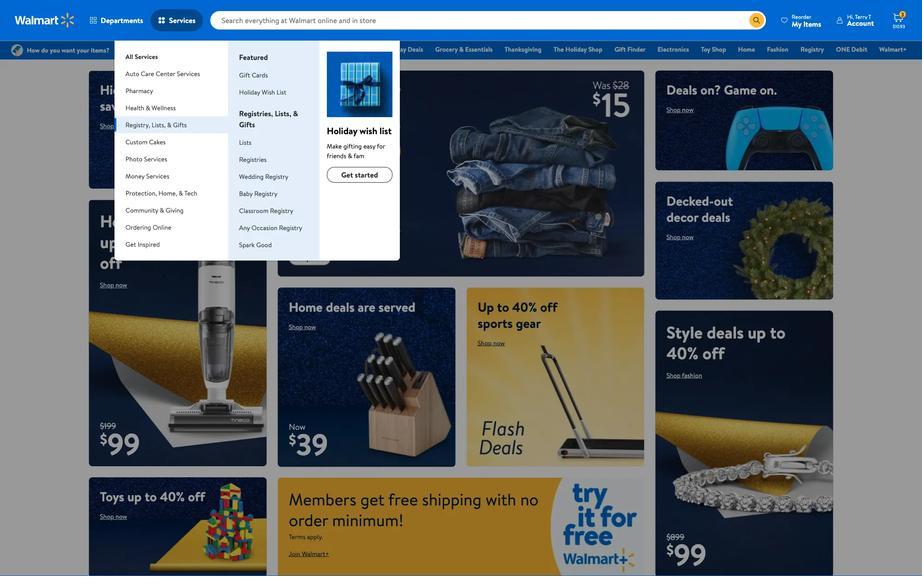 Task type: vqa. For each thing, say whether or not it's contained in the screenshot.
&
yes



Task type: locate. For each thing, give the bounding box(es) containing it.
wedding registry
[[239, 172, 288, 181]]

services right all
[[135, 52, 158, 61]]

to inside the style deals up to 40% off
[[770, 321, 786, 344]]

shop now for deals on? game on.
[[667, 105, 694, 114]]

walmart+ down the $10.93 on the top right of page
[[880, 45, 907, 54]]

99
[[107, 423, 140, 465], [674, 535, 707, 576]]

0 horizontal spatial walmart+
[[302, 550, 329, 559]]

1 horizontal spatial home
[[289, 298, 323, 316]]

0 horizontal spatial lists,
[[152, 120, 166, 129]]

registry for classroom registry
[[270, 206, 293, 215]]

shop for style deals up to 40% off
[[667, 371, 681, 380]]

holiday up make
[[327, 124, 357, 137]]

up inside the style deals up to 40% off
[[748, 321, 766, 344]]

services up the all services link
[[169, 15, 196, 25]]

reorder
[[792, 13, 812, 21]]

one debit link
[[832, 44, 872, 54]]

gift left finder at the top right of page
[[615, 45, 626, 54]]

deals inside decked-out decor deals
[[702, 208, 731, 226]]

2 vertical spatial holiday
[[327, 124, 357, 137]]

deals for home deals are served
[[326, 298, 355, 316]]

to inside home deals up to 30% off
[[122, 231, 138, 254]]

registry for baby registry
[[254, 189, 278, 198]]

free
[[388, 488, 418, 511]]

pharmacy button
[[114, 82, 228, 99]]

get started
[[341, 170, 378, 180]]

0 horizontal spatial holiday
[[239, 88, 260, 97]]

get for get started
[[341, 170, 353, 180]]

up inside home deals up to 30% off
[[100, 231, 118, 254]]

the
[[554, 45, 564, 54]]

gifts down the health & wellness dropdown button in the left of the page
[[173, 120, 187, 129]]

up for style deals up to 40% off
[[748, 321, 766, 344]]

health
[[126, 103, 144, 112]]

protection, home, & tech
[[126, 189, 197, 198]]

now $ 39
[[289, 421, 328, 465]]

registry
[[801, 45, 824, 54], [265, 172, 288, 181], [254, 189, 278, 198], [270, 206, 293, 215], [279, 223, 302, 232]]

shop now link
[[667, 105, 694, 114], [100, 121, 127, 130], [667, 233, 694, 242], [289, 251, 331, 266], [100, 281, 127, 290], [289, 323, 316, 332], [478, 339, 505, 348], [100, 513, 127, 522]]

services up protection, home, & tech
[[146, 172, 169, 181]]

40%
[[512, 298, 537, 316], [667, 342, 699, 365], [160, 488, 185, 506]]

shop now for up to 40% off sports gear
[[478, 339, 505, 348]]

0 vertical spatial 99
[[107, 423, 140, 465]]

services inside popup button
[[169, 15, 196, 25]]

out
[[714, 192, 733, 210]]

1 horizontal spatial $
[[289, 430, 296, 451]]

lists, inside registries, lists, & gifts
[[275, 109, 291, 119]]

walmart+
[[880, 45, 907, 54], [302, 550, 329, 559]]

0 horizontal spatial 99
[[107, 423, 140, 465]]

2 horizontal spatial home
[[738, 45, 755, 54]]

services
[[169, 15, 196, 25], [135, 52, 158, 61], [177, 69, 200, 78], [144, 154, 167, 164], [146, 172, 169, 181]]

deals inside the style deals up to 40% off
[[707, 321, 744, 344]]

big!
[[355, 201, 403, 242]]

up for home deals up to 30% off
[[100, 231, 118, 254]]

ordering
[[126, 223, 151, 232]]

any occasion registry
[[239, 223, 302, 232]]

shop now link for deals on? game on.
[[667, 105, 694, 114]]

holiday wish list
[[239, 88, 286, 97]]

with
[[486, 488, 516, 511]]

&
[[459, 45, 464, 54], [146, 103, 150, 112], [293, 109, 298, 119], [167, 120, 172, 129], [348, 151, 352, 160], [179, 189, 183, 198], [160, 206, 164, 215]]

protection, home, & tech button
[[114, 185, 228, 202]]

0 vertical spatial holiday
[[566, 45, 587, 54]]

wellness
[[152, 103, 176, 112]]

debit
[[852, 45, 868, 54]]

holiday for list
[[327, 124, 357, 137]]

0 vertical spatial get
[[341, 170, 353, 180]]

shop now link for high tech gifts, huge savings
[[100, 121, 127, 130]]

hi,
[[847, 13, 854, 21]]

high
[[100, 81, 127, 99]]

1 horizontal spatial 40%
[[512, 298, 537, 316]]

0 vertical spatial home
[[738, 45, 755, 54]]

home inside home deals up to 30% off
[[100, 210, 144, 233]]

now for toys up to 40% off
[[116, 513, 127, 522]]

deals inside home deals up to 30% off
[[148, 210, 185, 233]]

0 horizontal spatial home
[[100, 210, 144, 233]]

off inside the up to 40% off sports gear
[[540, 298, 558, 316]]

registry, lists, & gifts
[[126, 120, 187, 129]]

one
[[836, 45, 850, 54]]

to
[[122, 231, 138, 254], [497, 298, 509, 316], [770, 321, 786, 344], [145, 488, 157, 506]]

get left inspired
[[126, 240, 136, 249]]

was dollar $899, now dollar 99 group
[[656, 532, 707, 577]]

wedding registry link
[[239, 172, 288, 181]]

$
[[100, 429, 107, 450], [289, 430, 296, 451], [667, 540, 674, 561]]

shop for home deals up to 30% off
[[100, 281, 114, 290]]

shop
[[588, 45, 603, 54], [712, 45, 726, 54], [667, 105, 681, 114], [100, 121, 114, 130], [667, 233, 681, 242], [296, 254, 310, 263], [100, 281, 114, 290], [289, 323, 303, 332], [478, 339, 492, 348], [667, 371, 681, 380], [100, 513, 114, 522]]

all services
[[126, 52, 158, 61]]

$899
[[667, 532, 685, 543]]

& inside holiday wish list make gifting easy for friends & fam
[[348, 151, 352, 160]]

0 horizontal spatial gift
[[239, 70, 250, 79]]

& inside registries, lists, & gifts
[[293, 109, 298, 119]]

photo
[[126, 154, 143, 164]]

one debit
[[836, 45, 868, 54]]

gift left cards
[[239, 70, 250, 79]]

any occasion registry link
[[239, 223, 302, 232]]

registry, lists, & gifts button
[[114, 116, 228, 133]]

0 vertical spatial deals
[[408, 45, 423, 54]]

0 horizontal spatial gifts
[[173, 120, 187, 129]]

1 horizontal spatial gifts
[[239, 120, 255, 130]]

2 horizontal spatial $
[[667, 540, 674, 561]]

registry, lists, & gifts image
[[327, 52, 393, 117]]

deals
[[408, 45, 423, 54], [667, 81, 698, 99]]

1 horizontal spatial get
[[341, 170, 353, 180]]

0 vertical spatial up
[[100, 231, 118, 254]]

shop now for home deals are served
[[289, 323, 316, 332]]

walmart+ down the "apply."
[[302, 550, 329, 559]]

99 for home deals up to 30% off
[[107, 423, 140, 465]]

gifts down registries,
[[239, 120, 255, 130]]

$ for home deals up to 30% off
[[100, 429, 107, 450]]

lists, down list on the top of page
[[275, 109, 291, 119]]

services up 'gifts,'
[[177, 69, 200, 78]]

shop for toys up to 40% off
[[100, 513, 114, 522]]

99 inside $899 $ 99
[[674, 535, 707, 576]]

my
[[792, 19, 802, 29]]

40% inside the style deals up to 40% off
[[667, 342, 699, 365]]

deals for style deals up to 40% off
[[707, 321, 744, 344]]

now dollar 39 null group
[[278, 421, 328, 468]]

shop now link for save big!
[[289, 251, 331, 266]]

registry right occasion
[[279, 223, 302, 232]]

join walmart+ link
[[289, 550, 329, 559]]

1 horizontal spatial lists,
[[275, 109, 291, 119]]

get left started
[[341, 170, 353, 180]]

2 vertical spatial 40%
[[160, 488, 185, 506]]

1 vertical spatial up
[[748, 321, 766, 344]]

99 inside $199 $ 99
[[107, 423, 140, 465]]

holiday right the the
[[566, 45, 587, 54]]

money services
[[126, 172, 169, 181]]

gifts inside registries, lists, & gifts
[[239, 120, 255, 130]]

$199 $ 99
[[100, 421, 140, 465]]

shop now for decked-out decor deals
[[667, 233, 694, 242]]

1 horizontal spatial deals
[[667, 81, 698, 99]]

friday
[[389, 45, 406, 54]]

shop for deals on? game on.
[[667, 105, 681, 114]]

2 horizontal spatial 40%
[[667, 342, 699, 365]]

0 vertical spatial lists,
[[275, 109, 291, 119]]

holiday down "gift cards"
[[239, 88, 260, 97]]

$ inside $199 $ 99
[[100, 429, 107, 450]]

0 vertical spatial 40%
[[512, 298, 537, 316]]

classroom registry
[[239, 206, 293, 215]]

holiday inside holiday wish list make gifting easy for friends & fam
[[327, 124, 357, 137]]

center
[[156, 69, 175, 78]]

shop now link for toys up to 40% off
[[100, 513, 127, 522]]

up
[[478, 298, 494, 316]]

deals left on? on the right top
[[667, 81, 698, 99]]

holiday
[[566, 45, 587, 54], [239, 88, 260, 97], [327, 124, 357, 137]]

to inside the up to 40% off sports gear
[[497, 298, 509, 316]]

1 vertical spatial gift
[[239, 70, 250, 79]]

services for money services
[[146, 172, 169, 181]]

shop now for toys up to 40% off
[[100, 513, 127, 522]]

photo services button
[[114, 151, 228, 168]]

0 horizontal spatial 40%
[[160, 488, 185, 506]]

1 vertical spatial home
[[100, 210, 144, 233]]

registry up classroom registry
[[254, 189, 278, 198]]

1 vertical spatial get
[[126, 240, 136, 249]]

registries
[[239, 155, 267, 164]]

get for get inspired
[[126, 240, 136, 249]]

save
[[289, 201, 348, 242]]

1 vertical spatial 99
[[674, 535, 707, 576]]

1 horizontal spatial 99
[[674, 535, 707, 576]]

1 vertical spatial 40%
[[667, 342, 699, 365]]

2 horizontal spatial up
[[748, 321, 766, 344]]

deals right friday
[[408, 45, 423, 54]]

gift cards link
[[239, 70, 268, 79]]

$10.93
[[893, 23, 905, 29]]

join
[[289, 550, 300, 559]]

1 vertical spatial holiday
[[239, 88, 260, 97]]

shop now link for up to 40% off sports gear
[[478, 339, 505, 348]]

gifts inside dropdown button
[[173, 120, 187, 129]]

1 horizontal spatial holiday
[[327, 124, 357, 137]]

registry up baby registry link
[[265, 172, 288, 181]]

1 vertical spatial walmart+
[[302, 550, 329, 559]]

deals inside 'link'
[[408, 45, 423, 54]]

Search search field
[[210, 11, 766, 30]]

0 horizontal spatial $
[[100, 429, 107, 450]]

list
[[277, 88, 286, 97]]

custom cakes
[[126, 137, 166, 146]]

0 vertical spatial gift
[[615, 45, 626, 54]]

0 horizontal spatial up
[[100, 231, 118, 254]]

wedding
[[239, 172, 264, 181]]

$ inside now $ 39
[[289, 430, 296, 451]]

fashion
[[682, 371, 702, 380]]

lists link
[[239, 138, 252, 147]]

style deals up to 40% off
[[667, 321, 786, 365]]

services down cakes in the left top of the page
[[144, 154, 167, 164]]

now for save big!
[[312, 254, 324, 263]]

2 vertical spatial up
[[127, 488, 142, 506]]

registry up any occasion registry link
[[270, 206, 293, 215]]

get inside dropdown button
[[126, 240, 136, 249]]

lists, inside registry, lists, & gifts dropdown button
[[152, 120, 166, 129]]

featured
[[239, 52, 268, 62]]

all services link
[[114, 41, 228, 65]]

gifts
[[239, 120, 255, 130], [173, 120, 187, 129]]

electronics link
[[654, 44, 693, 54]]

1 vertical spatial lists,
[[152, 120, 166, 129]]

services inside dropdown button
[[146, 172, 169, 181]]

$ inside $899 $ 99
[[667, 540, 674, 561]]

huge
[[191, 81, 219, 99]]

0 horizontal spatial get
[[126, 240, 136, 249]]

1 horizontal spatial gift
[[615, 45, 626, 54]]

now for home deals up to 30% off
[[116, 281, 127, 290]]

shop for home deals are served
[[289, 323, 303, 332]]

reorder my items
[[792, 13, 822, 29]]

lists,
[[275, 109, 291, 119], [152, 120, 166, 129]]

shop for save big!
[[296, 254, 310, 263]]

classroom
[[239, 206, 269, 215]]

served
[[379, 298, 416, 316]]

gift for gift cards
[[239, 70, 250, 79]]

registry,
[[126, 120, 150, 129]]

2 vertical spatial home
[[289, 298, 323, 316]]

t
[[869, 13, 872, 21]]

0 vertical spatial walmart+
[[880, 45, 907, 54]]

0 horizontal spatial deals
[[408, 45, 423, 54]]

lists, up cakes in the left top of the page
[[152, 120, 166, 129]]



Task type: describe. For each thing, give the bounding box(es) containing it.
get inspired
[[126, 240, 160, 249]]

home link
[[734, 44, 759, 54]]

shop now link for decked-out decor deals
[[667, 233, 694, 242]]

1 horizontal spatial walmart+
[[880, 45, 907, 54]]

toys
[[100, 488, 124, 506]]

deals for home deals up to 30% off
[[148, 210, 185, 233]]

lists, for registries,
[[275, 109, 291, 119]]

custom
[[126, 137, 148, 146]]

money
[[126, 172, 145, 181]]

30%
[[142, 231, 172, 254]]

gifts for registries, lists, & gifts
[[239, 120, 255, 130]]

99 for style deals up to 40% off
[[674, 535, 707, 576]]

custom cakes button
[[114, 133, 228, 151]]

1 vertical spatial deals
[[667, 81, 698, 99]]

get started link
[[327, 167, 393, 183]]

good
[[256, 240, 272, 249]]

departments
[[101, 15, 143, 25]]

shop now for save big!
[[296, 254, 324, 263]]

fam
[[354, 151, 364, 160]]

any
[[239, 223, 250, 232]]

gift finder link
[[611, 44, 650, 54]]

shop for high tech gifts, huge savings
[[100, 121, 114, 130]]

shop now for home deals up to 30% off
[[100, 281, 127, 290]]

home for 99
[[100, 210, 144, 233]]

shipping
[[422, 488, 482, 511]]

black friday deals
[[372, 45, 423, 54]]

now for high tech gifts, huge savings
[[116, 121, 127, 130]]

community & giving
[[126, 206, 184, 215]]

online
[[153, 223, 171, 232]]

up to 40% off sports gear
[[478, 298, 558, 332]]

tech
[[184, 189, 197, 198]]

inspired
[[138, 240, 160, 249]]

occasion
[[252, 223, 278, 232]]

home deals are served
[[289, 298, 416, 316]]

3
[[901, 10, 904, 18]]

members get free shipping with no order minimum! terms apply.
[[289, 488, 539, 542]]

toy shop link
[[697, 44, 730, 54]]

decked-
[[667, 192, 714, 210]]

the holiday shop
[[554, 45, 603, 54]]

was dollar $199, now dollar 99 group
[[89, 421, 140, 467]]

now for decked-out decor deals
[[682, 233, 694, 242]]

fashion link
[[763, 44, 793, 54]]

$ for home deals are served
[[289, 430, 296, 451]]

started
[[355, 170, 378, 180]]

registry link
[[797, 44, 828, 54]]

order
[[289, 509, 328, 532]]

shop now link for home deals up to 30% off
[[100, 281, 127, 290]]

the holiday shop link
[[550, 44, 607, 54]]

holiday wish list make gifting easy for friends & fam
[[327, 124, 392, 160]]

lists
[[239, 138, 252, 147]]

home for 39
[[289, 298, 323, 316]]

ordering online button
[[114, 219, 228, 236]]

terry
[[855, 13, 868, 21]]

join walmart+
[[289, 550, 329, 559]]

wish
[[262, 88, 275, 97]]

health & wellness
[[126, 103, 176, 112]]

get
[[360, 488, 385, 511]]

all
[[126, 52, 133, 61]]

now for home deals are served
[[304, 323, 316, 332]]

auto care center services
[[126, 69, 200, 78]]

now for up to 40% off sports gear
[[493, 339, 505, 348]]

toy shop
[[701, 45, 726, 54]]

save big!
[[289, 201, 403, 242]]

baby registry
[[239, 189, 278, 198]]

1 horizontal spatial up
[[127, 488, 142, 506]]

no
[[520, 488, 539, 511]]

services for photo services
[[144, 154, 167, 164]]

off inside the style deals up to 40% off
[[703, 342, 725, 365]]

search icon image
[[753, 17, 761, 24]]

photo services
[[126, 154, 167, 164]]

easy
[[363, 142, 376, 151]]

auto
[[126, 69, 139, 78]]

shop for up to 40% off sports gear
[[478, 339, 492, 348]]

finder
[[628, 45, 646, 54]]

essentials
[[465, 45, 493, 54]]

shop now link for home deals are served
[[289, 323, 316, 332]]

toys up to 40% off
[[100, 488, 205, 506]]

hi, terry t account
[[847, 13, 874, 28]]

shop for decked-out decor deals
[[667, 233, 681, 242]]

health & wellness button
[[114, 99, 228, 116]]

gift finder
[[615, 45, 646, 54]]

2 horizontal spatial holiday
[[566, 45, 587, 54]]

shop fashion
[[667, 371, 702, 380]]

40% inside the up to 40% off sports gear
[[512, 298, 537, 316]]

minimum!
[[332, 509, 404, 532]]

pharmacy
[[126, 86, 153, 95]]

protection,
[[126, 189, 157, 198]]

walmart image
[[15, 13, 75, 28]]

friends
[[327, 151, 346, 160]]

for
[[377, 142, 385, 151]]

gifts for registry, lists, & gifts
[[173, 120, 187, 129]]

$ for style deals up to 40% off
[[667, 540, 674, 561]]

gifting
[[343, 142, 362, 151]]

home deals up to 30% off
[[100, 210, 185, 275]]

auto care center services button
[[114, 65, 228, 82]]

get inspired button
[[114, 236, 228, 253]]

Walmart Site-Wide search field
[[210, 11, 766, 30]]

holiday for list
[[239, 88, 260, 97]]

gifts,
[[159, 81, 188, 99]]

account
[[847, 18, 874, 28]]

black
[[372, 45, 388, 54]]

$199
[[100, 421, 116, 432]]

off inside home deals up to 30% off
[[100, 251, 122, 275]]

community & giving button
[[114, 202, 228, 219]]

classroom registry link
[[239, 206, 293, 215]]

services button
[[151, 9, 203, 31]]

gear
[[516, 314, 541, 332]]

shop now for high tech gifts, huge savings
[[100, 121, 127, 130]]

high tech gifts, huge savings
[[100, 81, 219, 115]]

services for all services
[[135, 52, 158, 61]]

now for deals on? game on.
[[682, 105, 694, 114]]

registry down items
[[801, 45, 824, 54]]

items
[[804, 19, 822, 29]]

gift for gift finder
[[615, 45, 626, 54]]

decked-out decor deals
[[667, 192, 733, 226]]

tech
[[130, 81, 156, 99]]

registries link
[[239, 155, 267, 164]]

shop fashion link
[[667, 371, 702, 380]]

registry for wedding registry
[[265, 172, 288, 181]]

lists, for registry,
[[152, 120, 166, 129]]

make
[[327, 142, 342, 151]]



